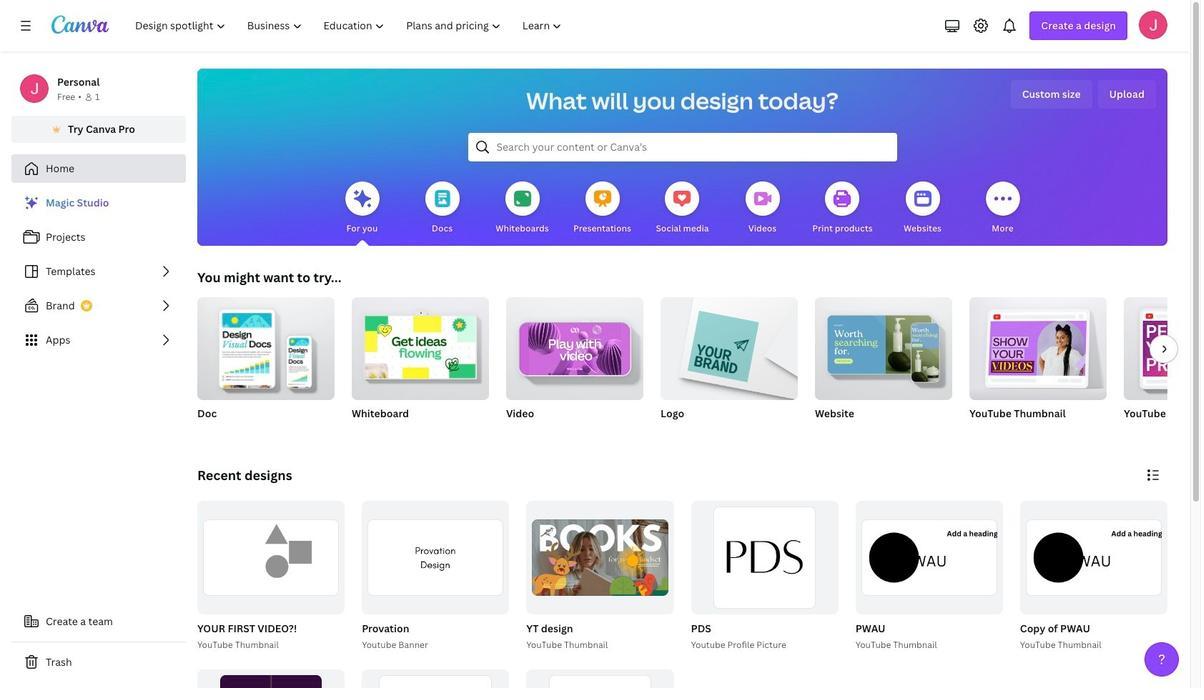 Task type: locate. For each thing, give the bounding box(es) containing it.
list
[[11, 189, 186, 355]]

Search search field
[[497, 134, 869, 161]]

None search field
[[468, 133, 897, 162]]

group
[[352, 292, 489, 439], [352, 292, 489, 400], [506, 292, 644, 439], [506, 292, 644, 400], [661, 292, 798, 439], [661, 292, 798, 400], [815, 292, 953, 439], [815, 292, 953, 400], [970, 292, 1107, 439], [970, 292, 1107, 400], [197, 297, 335, 439], [1124, 297, 1201, 439], [1124, 297, 1201, 400], [195, 501, 345, 653], [359, 501, 509, 653], [362, 501, 509, 615], [524, 501, 674, 653], [527, 501, 674, 615], [688, 501, 839, 653], [691, 501, 839, 615], [853, 501, 1003, 653], [856, 501, 1003, 615], [1018, 501, 1168, 653], [1020, 501, 1168, 615], [197, 670, 345, 689], [362, 670, 509, 689], [527, 670, 674, 689]]

james peterson image
[[1139, 11, 1168, 39]]



Task type: describe. For each thing, give the bounding box(es) containing it.
top level navigation element
[[126, 11, 575, 40]]



Task type: vqa. For each thing, say whether or not it's contained in the screenshot.
bar
no



